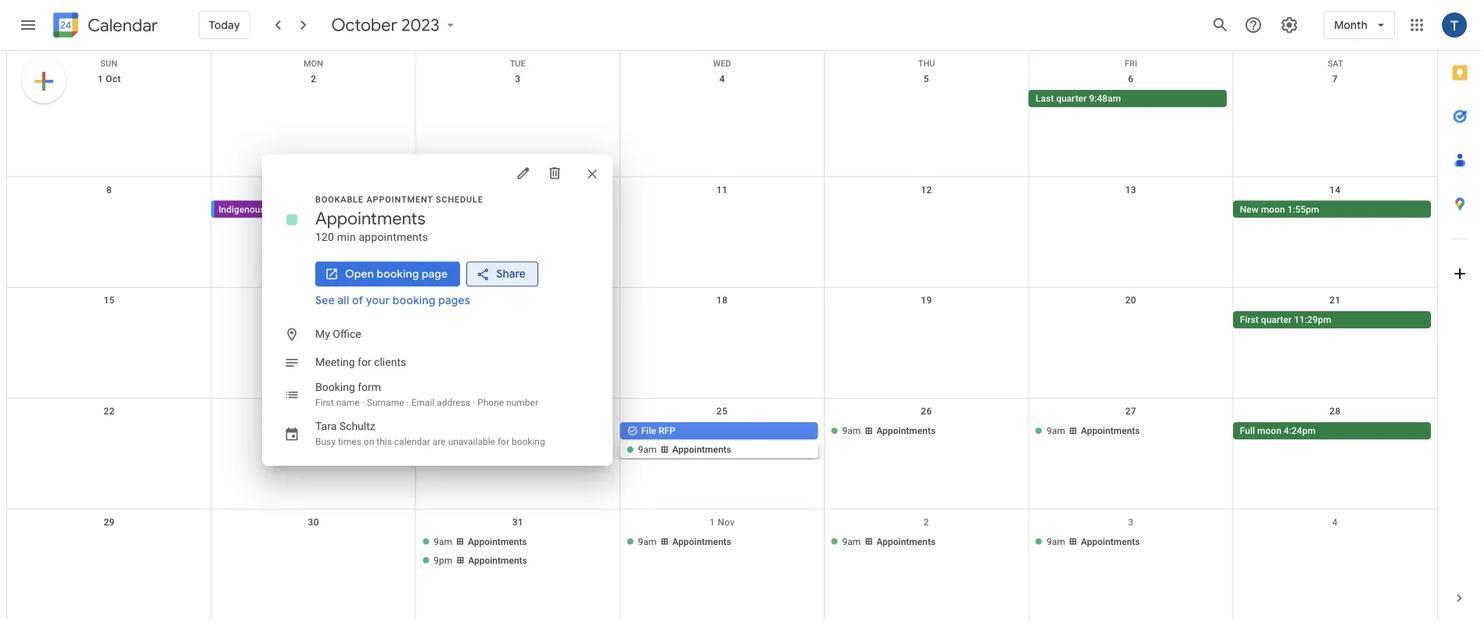 Task type: vqa. For each thing, say whether or not it's contained in the screenshot.
row containing 8
yes



Task type: describe. For each thing, give the bounding box(es) containing it.
cell containing 9am
[[416, 533, 620, 571]]

this
[[376, 436, 392, 447]]

9
[[311, 184, 316, 195]]

share
[[496, 267, 526, 281]]

meeting
[[315, 356, 355, 369]]

sat
[[1328, 59, 1343, 68]]

24
[[512, 406, 523, 416]]

file rfp
[[641, 425, 675, 436]]

share button
[[466, 262, 538, 287]]

calendar
[[88, 14, 158, 36]]

address
[[437, 397, 470, 408]]

15
[[104, 295, 115, 306]]

calendar element
[[50, 9, 158, 44]]

today
[[209, 18, 240, 32]]

cell containing file rfp
[[620, 422, 824, 460]]

6am
[[434, 204, 452, 215]]

25
[[717, 406, 728, 417]]

1 oct
[[98, 74, 121, 84]]

9:48am
[[1089, 93, 1121, 104]]

tue
[[510, 59, 526, 68]]

new
[[1240, 204, 1259, 215]]

main drawer image
[[19, 16, 38, 34]]

month
[[1334, 18, 1368, 32]]

0 horizontal spatial 2
[[311, 74, 316, 84]]

20
[[1125, 295, 1136, 306]]

peoples'
[[267, 204, 303, 215]]

appointments button
[[416, 422, 614, 440]]

email
[[411, 397, 435, 408]]

last quarter 9:48am
[[1036, 93, 1121, 104]]

see all of your booking pages
[[315, 294, 470, 307]]

9pm for 30
[[434, 555, 452, 566]]

0 vertical spatial booking
[[377, 267, 419, 281]]

file
[[641, 425, 656, 436]]

appointments heading
[[315, 208, 426, 230]]

first quarter 11:29pm button
[[1233, 312, 1431, 329]]

full
[[1240, 425, 1255, 436]]

see all of your booking pages link
[[315, 294, 470, 307]]

calendar
[[394, 436, 430, 447]]

sun
[[100, 59, 117, 68]]

16
[[308, 295, 319, 306]]

9pm for 23
[[434, 444, 452, 455]]

cell containing appointments
[[416, 422, 620, 460]]

row containing 8
[[7, 177, 1437, 288]]

full moon 4:24pm button
[[1233, 422, 1431, 440]]

7
[[1332, 74, 1338, 84]]

27
[[1125, 406, 1136, 417]]

moon for full
[[1257, 425, 1281, 436]]

clients
[[374, 356, 406, 369]]

1 for 1 oct
[[98, 74, 103, 84]]

2023
[[401, 14, 440, 36]]

11:29pm
[[1294, 315, 1331, 326]]

8
[[106, 184, 112, 195]]

my
[[315, 328, 330, 341]]

3 · from the left
[[473, 397, 475, 408]]

october
[[332, 14, 397, 36]]

busy
[[315, 436, 336, 447]]

2 · from the left
[[406, 397, 409, 408]]

1 horizontal spatial 2
[[924, 517, 929, 528]]

file rfp button
[[620, 422, 818, 440]]

row containing 29
[[7, 510, 1437, 620]]

6am bday
[[434, 204, 476, 215]]

moon for new
[[1261, 204, 1285, 215]]

appointments
[[359, 231, 428, 244]]

min
[[337, 231, 356, 244]]

first quarter 11:29pm
[[1240, 315, 1331, 326]]

first inside 'booking form first name · surname · email address · phone number'
[[315, 397, 334, 408]]

page
[[422, 267, 448, 281]]

21
[[1329, 295, 1341, 306]]

grid containing 1 oct
[[6, 51, 1437, 620]]

0 vertical spatial 3
[[515, 74, 521, 84]]

appointment
[[366, 195, 433, 205]]

13
[[1125, 184, 1136, 195]]

14
[[1329, 184, 1341, 195]]

times
[[338, 436, 361, 447]]

new moon 1:55pm
[[1240, 204, 1319, 215]]

28
[[1329, 406, 1341, 417]]

row containing 24
[[7, 399, 1437, 510]]

1 for 1 nov
[[709, 517, 715, 528]]

1 · from the left
[[362, 397, 364, 408]]

rfp
[[658, 425, 675, 436]]

unavailable
[[448, 436, 495, 447]]

row containing 1 oct
[[7, 67, 1437, 177]]

office
[[333, 328, 361, 341]]

indigenous
[[218, 204, 265, 215]]

day
[[305, 204, 321, 215]]



Task type: locate. For each thing, give the bounding box(es) containing it.
row containing sun
[[7, 51, 1437, 68]]

1 vertical spatial 9pm
[[434, 555, 452, 566]]

4 row from the top
[[7, 288, 1437, 399]]

2 vertical spatial booking
[[512, 436, 545, 447]]

appointments
[[315, 208, 426, 230], [468, 425, 527, 436], [877, 425, 936, 436], [1081, 425, 1140, 436], [468, 444, 527, 455], [672, 444, 731, 455], [468, 536, 527, 547], [672, 536, 731, 547], [877, 536, 936, 547], [1081, 536, 1140, 547], [468, 555, 527, 566]]

for up form
[[358, 356, 371, 369]]

0 horizontal spatial first
[[315, 397, 334, 408]]

0 horizontal spatial 3
[[515, 74, 521, 84]]

quarter inside first quarter 11:29pm button
[[1261, 315, 1292, 326]]

october 2023
[[332, 14, 440, 36]]

surname
[[367, 397, 404, 408]]

12
[[921, 184, 932, 195]]

0 horizontal spatial 4
[[719, 74, 725, 84]]

are
[[433, 436, 446, 447]]

booking down open booking page
[[393, 294, 436, 307]]

1 vertical spatial booking
[[393, 294, 436, 307]]

2 horizontal spatial ·
[[473, 397, 475, 408]]

1 row from the top
[[7, 51, 1437, 68]]

quarter for 11:29pm
[[1261, 315, 1292, 326]]

1 horizontal spatial 3
[[1128, 517, 1134, 528]]

1 vertical spatial 1
[[709, 517, 715, 528]]

1 vertical spatial 4
[[1332, 517, 1338, 528]]

0 vertical spatial moon
[[1261, 204, 1285, 215]]

booking up see all of your booking pages 'link'
[[377, 267, 419, 281]]

31
[[512, 517, 523, 528]]

my office
[[315, 328, 361, 341]]

6
[[1128, 74, 1134, 84]]

9am
[[842, 425, 861, 436], [1047, 425, 1065, 436], [638, 444, 657, 455], [434, 536, 452, 547], [638, 536, 657, 547], [842, 536, 861, 547], [1047, 536, 1065, 547]]

0 horizontal spatial ·
[[362, 397, 364, 408]]

1 horizontal spatial first
[[1240, 315, 1259, 326]]

for inside tara schultz busy times on this calendar are unavailable for booking
[[498, 436, 509, 447]]

indigenous peoples' day button
[[215, 201, 410, 218]]

fri
[[1125, 59, 1137, 68]]

october 2023 button
[[325, 14, 465, 36]]

6 row from the top
[[7, 510, 1437, 620]]

first
[[1240, 315, 1259, 326], [315, 397, 334, 408]]

see
[[315, 294, 335, 307]]

month button
[[1324, 6, 1395, 44]]

open
[[345, 267, 374, 281]]

· left email
[[406, 397, 409, 408]]

for
[[358, 356, 371, 369], [498, 436, 509, 447]]

bookable appointment schedule
[[315, 195, 483, 205]]

grid
[[6, 51, 1437, 620]]

mon
[[303, 59, 323, 68]]

1 left 'oct'
[[98, 74, 103, 84]]

moon
[[1261, 204, 1285, 215], [1257, 425, 1281, 436]]

18
[[717, 295, 728, 306]]

0 horizontal spatial 1
[[98, 74, 103, 84]]

full moon 4:24pm
[[1240, 425, 1316, 436]]

first down booking
[[315, 397, 334, 408]]

2
[[311, 74, 316, 84], [924, 517, 929, 528]]

1 horizontal spatial ·
[[406, 397, 409, 408]]

booking
[[315, 381, 355, 394]]

3 row from the top
[[7, 177, 1437, 288]]

5 row from the top
[[7, 399, 1437, 510]]

delete appointment schedule image
[[547, 165, 563, 181]]

for right the unavailable
[[498, 436, 509, 447]]

1 horizontal spatial for
[[498, 436, 509, 447]]

0 vertical spatial for
[[358, 356, 371, 369]]

booking form first name · surname · email address · phone number
[[315, 381, 538, 408]]

0 vertical spatial 4
[[719, 74, 725, 84]]

schedule
[[436, 195, 483, 205]]

first left "11:29pm"
[[1240, 315, 1259, 326]]

all
[[338, 294, 349, 307]]

0 vertical spatial 9pm
[[434, 444, 452, 455]]

0 vertical spatial 1
[[98, 74, 103, 84]]

0 vertical spatial quarter
[[1056, 93, 1087, 104]]

nov
[[718, 517, 735, 528]]

last quarter 9:48am button
[[1029, 90, 1227, 107]]

quarter left "11:29pm"
[[1261, 315, 1292, 326]]

0 horizontal spatial quarter
[[1056, 93, 1087, 104]]

4
[[719, 74, 725, 84], [1332, 517, 1338, 528]]

moon right new in the right top of the page
[[1261, 204, 1285, 215]]

26
[[921, 406, 932, 417]]

1
[[98, 74, 103, 84], [709, 517, 715, 528]]

2 row from the top
[[7, 67, 1437, 177]]

1 nov
[[709, 517, 735, 528]]

booking inside tara schultz busy times on this calendar are unavailable for booking
[[512, 436, 545, 447]]

oct
[[106, 74, 121, 84]]

11
[[717, 184, 728, 195]]

0 horizontal spatial for
[[358, 356, 371, 369]]

form
[[358, 381, 381, 394]]

tara
[[315, 420, 337, 433]]

last
[[1036, 93, 1054, 104]]

4:24pm
[[1284, 425, 1316, 436]]

1 horizontal spatial 4
[[1332, 517, 1338, 528]]

1 vertical spatial 3
[[1128, 517, 1134, 528]]

quarter for 9:48am
[[1056, 93, 1087, 104]]

0 vertical spatial first
[[1240, 315, 1259, 326]]

row
[[7, 51, 1437, 68], [7, 67, 1437, 177], [7, 177, 1437, 288], [7, 288, 1437, 399], [7, 399, 1437, 510], [7, 510, 1437, 620]]

appointments inside button
[[468, 425, 527, 436]]

booking down '24'
[[512, 436, 545, 447]]

wed
[[713, 59, 731, 68]]

tab list
[[1438, 51, 1481, 577]]

first inside button
[[1240, 315, 1259, 326]]

1 vertical spatial quarter
[[1261, 315, 1292, 326]]

calendar heading
[[84, 14, 158, 36]]

3
[[515, 74, 521, 84], [1128, 517, 1134, 528]]

open booking page
[[345, 267, 448, 281]]

19
[[921, 295, 932, 306]]

new moon 1:55pm button
[[1233, 201, 1431, 218]]

2 9pm from the top
[[434, 555, 452, 566]]

today button
[[199, 6, 250, 44]]

1 horizontal spatial quarter
[[1261, 315, 1292, 326]]

name
[[336, 397, 360, 408]]

1:55pm
[[1287, 204, 1319, 215]]

1 9pm from the top
[[434, 444, 452, 455]]

settings menu image
[[1280, 16, 1299, 34]]

1 vertical spatial 2
[[924, 517, 929, 528]]

your
[[366, 294, 390, 307]]

120
[[315, 231, 334, 244]]

1 left nov
[[709, 517, 715, 528]]

0 vertical spatial 2
[[311, 74, 316, 84]]

phone
[[477, 397, 504, 408]]

number
[[506, 397, 538, 408]]

thu
[[918, 59, 935, 68]]

1 vertical spatial first
[[315, 397, 334, 408]]

30
[[308, 517, 319, 528]]

of
[[352, 294, 363, 307]]

9pm
[[434, 444, 452, 455], [434, 555, 452, 566]]

22
[[104, 406, 115, 417]]

on
[[364, 436, 374, 447]]

cell
[[7, 90, 211, 109], [211, 90, 416, 109], [620, 90, 824, 109], [824, 90, 1029, 109], [7, 201, 211, 220], [620, 201, 824, 220], [824, 201, 1029, 220], [1029, 201, 1233, 220], [7, 312, 211, 330], [211, 312, 416, 330], [416, 312, 620, 330], [620, 312, 824, 330], [824, 312, 1029, 330], [1029, 312, 1233, 330], [7, 422, 211, 460], [211, 422, 416, 460], [416, 422, 620, 460], [620, 422, 824, 460], [7, 533, 211, 571], [211, 533, 416, 571], [416, 533, 620, 571], [1233, 533, 1437, 571]]

moon right full
[[1257, 425, 1281, 436]]

meeting for clients
[[315, 356, 406, 369]]

quarter inside last quarter 9:48am 'button'
[[1056, 93, 1087, 104]]

row containing 15
[[7, 288, 1437, 399]]

17
[[512, 295, 523, 306]]

1 horizontal spatial 1
[[709, 517, 715, 528]]

indigenous peoples' day
[[218, 204, 321, 215]]

1 vertical spatial for
[[498, 436, 509, 447]]

bookable
[[315, 195, 364, 205]]

quarter right last
[[1056, 93, 1087, 104]]

· right name on the bottom left
[[362, 397, 364, 408]]

29
[[104, 517, 115, 528]]

· left phone
[[473, 397, 475, 408]]

1 vertical spatial moon
[[1257, 425, 1281, 436]]

23
[[308, 406, 319, 417]]

tara schultz busy times on this calendar are unavailable for booking
[[315, 420, 545, 447]]

5
[[924, 74, 929, 84]]

bday
[[455, 204, 476, 215]]



